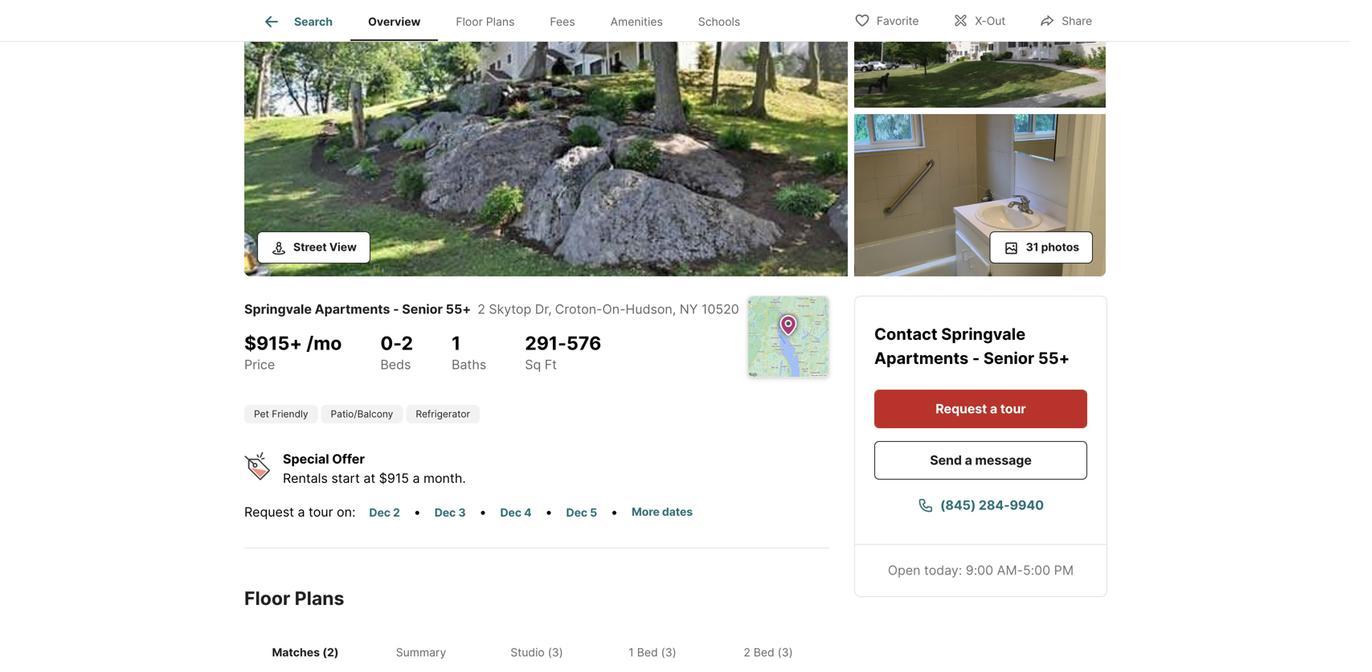 Task type: locate. For each thing, give the bounding box(es) containing it.
senior
[[402, 301, 443, 317], [984, 348, 1035, 368]]

1 vertical spatial springvale
[[942, 324, 1026, 344]]

$915+
[[244, 332, 302, 355]]

bed
[[637, 646, 658, 659], [754, 646, 775, 659]]

a right $915
[[413, 470, 420, 486]]

tour
[[1001, 401, 1026, 417], [309, 504, 333, 520]]

0 horizontal spatial tour
[[309, 504, 333, 520]]

apartments inside springvale apartments - senior 55+
[[875, 348, 969, 368]]

2 (3) from the left
[[661, 646, 677, 659]]

1 vertical spatial floor
[[244, 587, 290, 610]]

0 horizontal spatial floor plans
[[244, 587, 344, 610]]

image image
[[244, 0, 848, 277], [855, 0, 1106, 108], [855, 114, 1106, 277]]

request inside button
[[936, 401, 987, 417]]

1 horizontal spatial springvale
[[942, 324, 1026, 344]]

springvale up request a tour
[[942, 324, 1026, 344]]

floor right the overview "tab"
[[456, 15, 483, 28]]

1 baths
[[452, 332, 487, 372]]

summary tab
[[363, 633, 479, 662]]

1 horizontal spatial tour
[[1001, 401, 1026, 417]]

street view
[[293, 240, 357, 254]]

1 horizontal spatial floor plans
[[456, 15, 515, 28]]

studio
[[511, 646, 545, 659]]

search link
[[262, 12, 333, 31]]

am-
[[997, 563, 1023, 578]]

1 horizontal spatial 1
[[629, 646, 634, 659]]

• for dec 4
[[545, 504, 553, 520]]

dec 5
[[566, 506, 597, 520]]

1 horizontal spatial -
[[973, 348, 980, 368]]

a up message
[[990, 401, 998, 417]]

0 horizontal spatial -
[[393, 301, 399, 317]]

, left the ny
[[673, 301, 676, 317]]

0 vertical spatial tab list
[[244, 0, 771, 41]]

senior inside springvale apartments - senior 55+
[[984, 348, 1035, 368]]

1 dec from the left
[[369, 506, 391, 520]]

request down rentals at bottom left
[[244, 504, 294, 520]]

1 vertical spatial plans
[[295, 587, 344, 610]]

2 horizontal spatial (3)
[[778, 646, 793, 659]]

3 dec from the left
[[500, 506, 522, 520]]

• for dec 2
[[414, 504, 421, 520]]

5:00
[[1023, 563, 1051, 578]]

croton-
[[555, 301, 603, 317]]

1 horizontal spatial (3)
[[661, 646, 677, 659]]

1 horizontal spatial floor
[[456, 15, 483, 28]]

share button
[[1026, 4, 1106, 37]]

•
[[414, 504, 421, 520], [480, 504, 487, 520], [545, 504, 553, 520], [611, 504, 618, 520]]

3 • from the left
[[545, 504, 553, 520]]

0 vertical spatial plans
[[486, 15, 515, 28]]

4 dec from the left
[[566, 506, 588, 520]]

• right 3
[[480, 504, 487, 520]]

senior for springvale apartments - senior 55+
[[984, 348, 1035, 368]]

out
[[987, 14, 1006, 28]]

1 inside 1 baths
[[452, 332, 461, 355]]

at
[[364, 470, 376, 486]]

0 horizontal spatial senior
[[402, 301, 443, 317]]

apartments down contact
[[875, 348, 969, 368]]

plans left fees
[[486, 15, 515, 28]]

request for request a tour on:
[[244, 504, 294, 520]]

bed inside the 1 bed (3) tab
[[637, 646, 658, 659]]

special
[[283, 451, 329, 467]]

• right 5
[[611, 504, 618, 520]]

0 vertical spatial floor plans
[[456, 15, 515, 28]]

send a message
[[930, 453, 1032, 468]]

dec left 5
[[566, 506, 588, 520]]

0 horizontal spatial 55+
[[446, 301, 471, 317]]

fees tab
[[532, 2, 593, 41]]

plans
[[486, 15, 515, 28], [295, 587, 344, 610]]

dec inside dec 2 button
[[369, 506, 391, 520]]

2 inside 0-2 beds
[[402, 332, 413, 355]]

10520
[[702, 301, 739, 317]]

55+
[[446, 301, 471, 317], [1039, 348, 1070, 368]]

tour left on:
[[309, 504, 333, 520]]

1 , from the left
[[548, 301, 552, 317]]

291-
[[525, 332, 567, 355]]

2 tab list from the top
[[244, 630, 830, 662]]

apartments up /mo
[[315, 301, 390, 317]]

, left croton-
[[548, 301, 552, 317]]

dec for dec 5
[[566, 506, 588, 520]]

tab list containing search
[[244, 0, 771, 41]]

1 for 1 baths
[[452, 332, 461, 355]]

1 vertical spatial 55+
[[1039, 348, 1070, 368]]

1 horizontal spatial plans
[[486, 15, 515, 28]]

x-
[[975, 14, 987, 28]]

0-2 beds
[[381, 332, 413, 372]]

1 inside tab
[[629, 646, 634, 659]]

2
[[478, 301, 485, 317], [402, 332, 413, 355], [393, 506, 400, 520], [744, 646, 751, 659]]

0 horizontal spatial request
[[244, 504, 294, 520]]

a
[[990, 401, 998, 417], [965, 453, 973, 468], [413, 470, 420, 486], [298, 504, 305, 520]]

0 horizontal spatial ,
[[548, 301, 552, 317]]

dec 4
[[500, 506, 532, 520]]

• right dec 2 button
[[414, 504, 421, 520]]

1 horizontal spatial 55+
[[1039, 348, 1070, 368]]

dec left 4
[[500, 506, 522, 520]]

0 vertical spatial springvale
[[244, 301, 312, 317]]

bed for 1
[[637, 646, 658, 659]]

31 photos
[[1026, 240, 1080, 254]]

a for request a tour on:
[[298, 504, 305, 520]]

1 horizontal spatial bed
[[754, 646, 775, 659]]

1 vertical spatial -
[[973, 348, 980, 368]]

senior up request a tour
[[984, 348, 1035, 368]]

0 horizontal spatial (3)
[[548, 646, 563, 659]]

overview
[[368, 15, 421, 28]]

start
[[331, 470, 360, 486]]

/mo
[[307, 332, 342, 355]]

2 bed from the left
[[754, 646, 775, 659]]

0 vertical spatial 55+
[[446, 301, 471, 317]]

2 • from the left
[[480, 504, 487, 520]]

plans up matches (2) tab
[[295, 587, 344, 610]]

1 vertical spatial 1
[[629, 646, 634, 659]]

1
[[452, 332, 461, 355], [629, 646, 634, 659]]

$915+ /mo price
[[244, 332, 342, 372]]

0 vertical spatial senior
[[402, 301, 443, 317]]

floor plans
[[456, 15, 515, 28], [244, 587, 344, 610]]

open
[[888, 563, 921, 578]]

send
[[930, 453, 962, 468]]

on-
[[603, 301, 626, 317]]

a down rentals at bottom left
[[298, 504, 305, 520]]

senior for springvale apartments - senior 55+ 2 skytop dr , croton-on-hudson , ny 10520
[[402, 301, 443, 317]]

0 horizontal spatial bed
[[637, 646, 658, 659]]

0 vertical spatial -
[[393, 301, 399, 317]]

0 horizontal spatial springvale
[[244, 301, 312, 317]]

today:
[[925, 563, 962, 578]]

0 vertical spatial request
[[936, 401, 987, 417]]

matches
[[272, 646, 320, 659]]

1 horizontal spatial request
[[936, 401, 987, 417]]

1 vertical spatial floor plans
[[244, 587, 344, 610]]

1 vertical spatial apartments
[[875, 348, 969, 368]]

0 horizontal spatial 1
[[452, 332, 461, 355]]

0 horizontal spatial apartments
[[315, 301, 390, 317]]

- inside springvale apartments - senior 55+
[[973, 348, 980, 368]]

(3)
[[548, 646, 563, 659], [661, 646, 677, 659], [778, 646, 793, 659]]

special offer rentals start at $915 a month.
[[283, 451, 466, 486]]

request for request a tour
[[936, 401, 987, 417]]

1 vertical spatial tour
[[309, 504, 333, 520]]

floor plans left fees
[[456, 15, 515, 28]]

springvale for springvale apartments - senior 55+ 2 skytop dr , croton-on-hudson , ny 10520
[[244, 301, 312, 317]]

matches (2) tab
[[248, 633, 363, 662]]

dec inside dec 5 button
[[566, 506, 588, 520]]

55+ for springvale apartments - senior 55+
[[1039, 348, 1070, 368]]

284-
[[979, 498, 1010, 513]]

floor inside "tab"
[[456, 15, 483, 28]]

floor
[[456, 15, 483, 28], [244, 587, 290, 610]]

1 (3) from the left
[[548, 646, 563, 659]]

0 vertical spatial apartments
[[315, 301, 390, 317]]

- up the "0-"
[[393, 301, 399, 317]]

• right 4
[[545, 504, 553, 520]]

map entry image
[[748, 297, 829, 377]]

street view button
[[257, 232, 370, 264]]

a right send
[[965, 453, 973, 468]]

1 • from the left
[[414, 504, 421, 520]]

springvale up $915+
[[244, 301, 312, 317]]

x-out button
[[939, 4, 1020, 37]]

dec left 3
[[435, 506, 456, 520]]

floor plans up matches (2) tab
[[244, 587, 344, 610]]

1 horizontal spatial ,
[[673, 301, 676, 317]]

1 tab list from the top
[[244, 0, 771, 41]]

2 bed (3)
[[744, 646, 793, 659]]

dec inside dec 3 button
[[435, 506, 456, 520]]

tab list
[[244, 0, 771, 41], [244, 630, 830, 662]]

4 • from the left
[[611, 504, 618, 520]]

1 vertical spatial senior
[[984, 348, 1035, 368]]

dec
[[369, 506, 391, 520], [435, 506, 456, 520], [500, 506, 522, 520], [566, 506, 588, 520]]

1 vertical spatial request
[[244, 504, 294, 520]]

skytop
[[489, 301, 532, 317]]

springvale inside springvale apartments - senior 55+
[[942, 324, 1026, 344]]

1 horizontal spatial apartments
[[875, 348, 969, 368]]

photos
[[1042, 240, 1080, 254]]

0 vertical spatial floor
[[456, 15, 483, 28]]

1 bed (3)
[[629, 646, 677, 659]]

0 vertical spatial tour
[[1001, 401, 1026, 417]]

dec inside dec 4 button
[[500, 506, 522, 520]]

amenities
[[611, 15, 663, 28]]

3 (3) from the left
[[778, 646, 793, 659]]

55+ inside springvale apartments - senior 55+
[[1039, 348, 1070, 368]]

- up request a tour
[[973, 348, 980, 368]]

1 vertical spatial tab list
[[244, 630, 830, 662]]

1 bed from the left
[[637, 646, 658, 659]]

tour up message
[[1001, 401, 1026, 417]]

floor plans inside "tab"
[[456, 15, 515, 28]]

request
[[936, 401, 987, 417], [244, 504, 294, 520]]

2 dec from the left
[[435, 506, 456, 520]]

0 horizontal spatial floor
[[244, 587, 290, 610]]

tour inside button
[[1001, 401, 1026, 417]]

bed inside 2 bed (3) tab
[[754, 646, 775, 659]]

-
[[393, 301, 399, 317], [973, 348, 980, 368]]

request up send
[[936, 401, 987, 417]]

floor up matches
[[244, 587, 290, 610]]

senior up 0-2 beds
[[402, 301, 443, 317]]

,
[[548, 301, 552, 317], [673, 301, 676, 317]]

dec for dec 4
[[500, 506, 522, 520]]

dec 2 button
[[362, 504, 407, 522]]

more dates
[[632, 505, 693, 519]]

dec right on:
[[369, 506, 391, 520]]

291-576 sq ft
[[525, 332, 602, 373]]

1 horizontal spatial senior
[[984, 348, 1035, 368]]

month.
[[424, 470, 466, 486]]

0 vertical spatial 1
[[452, 332, 461, 355]]

pet
[[254, 408, 269, 420]]



Task type: describe. For each thing, give the bounding box(es) containing it.
576
[[567, 332, 602, 355]]

schools
[[698, 15, 741, 28]]

send a message button
[[875, 441, 1088, 480]]

31 photos button
[[990, 232, 1093, 264]]

- for springvale apartments - senior 55+
[[973, 348, 980, 368]]

0 horizontal spatial plans
[[295, 587, 344, 610]]

2 inside button
[[393, 506, 400, 520]]

2 inside tab
[[744, 646, 751, 659]]

dec for dec 2
[[369, 506, 391, 520]]

message
[[975, 453, 1032, 468]]

(3) for 2 bed (3)
[[778, 646, 793, 659]]

studio (3) tab
[[479, 633, 595, 662]]

request a tour on:
[[244, 504, 356, 520]]

ny
[[680, 301, 698, 317]]

dec 2
[[369, 506, 400, 520]]

dec 3
[[435, 506, 466, 520]]

floor plans tab
[[438, 2, 532, 41]]

4
[[524, 506, 532, 520]]

pet friendly
[[254, 408, 308, 420]]

$915
[[379, 470, 409, 486]]

open today: 9:00 am-5:00 pm
[[888, 563, 1074, 578]]

(3) for 1 bed (3)
[[661, 646, 677, 659]]

9:00
[[966, 563, 994, 578]]

(2)
[[323, 646, 339, 659]]

(845)
[[941, 498, 976, 513]]

summary
[[396, 646, 446, 659]]

dr
[[535, 301, 548, 317]]

5
[[590, 506, 597, 520]]

plans inside "tab"
[[486, 15, 515, 28]]

(845) 284-9940 link
[[875, 486, 1088, 525]]

favorite button
[[841, 4, 933, 37]]

rentals
[[283, 470, 328, 486]]

a for request a tour
[[990, 401, 998, 417]]

1 bed (3) tab
[[595, 633, 711, 662]]

(845) 284-9940
[[941, 498, 1044, 513]]

studio (3)
[[511, 646, 563, 659]]

search
[[294, 15, 333, 28]]

(845) 284-9940 button
[[875, 486, 1088, 525]]

a inside special offer rentals start at $915 a month.
[[413, 470, 420, 486]]

beds
[[381, 357, 411, 372]]

apartments for springvale apartments - senior 55+ 2 skytop dr , croton-on-hudson , ny 10520
[[315, 301, 390, 317]]

x-out
[[975, 14, 1006, 28]]

fees
[[550, 15, 575, 28]]

3
[[458, 506, 466, 520]]

2 bed (3) tab
[[711, 633, 826, 662]]

on:
[[337, 504, 356, 520]]

1 for 1 bed (3)
[[629, 646, 634, 659]]

apartments for springvale apartments - senior 55+
[[875, 348, 969, 368]]

request a tour button
[[875, 390, 1088, 428]]

9940
[[1010, 498, 1044, 513]]

street
[[293, 240, 327, 254]]

refrigerator
[[416, 408, 470, 420]]

schools tab
[[681, 2, 758, 41]]

sq
[[525, 357, 541, 373]]

request a tour
[[936, 401, 1026, 417]]

price
[[244, 357, 275, 372]]

tour for request a tour on:
[[309, 504, 333, 520]]

dec 3 button
[[427, 504, 473, 522]]

dates
[[662, 505, 693, 519]]

a for send a message
[[965, 453, 973, 468]]

0-
[[381, 332, 402, 355]]

dec for dec 3
[[435, 506, 456, 520]]

matches (2)
[[272, 646, 339, 659]]

• for dec 5
[[611, 504, 618, 520]]

share
[[1062, 14, 1093, 28]]

patio/balcony
[[331, 408, 393, 420]]

- for springvale apartments - senior 55+ 2 skytop dr , croton-on-hudson , ny 10520
[[393, 301, 399, 317]]

more
[[632, 505, 660, 519]]

friendly
[[272, 408, 308, 420]]

view
[[329, 240, 357, 254]]

baths
[[452, 357, 487, 372]]

bed for 2
[[754, 646, 775, 659]]

offer
[[332, 451, 365, 467]]

more dates button
[[625, 503, 700, 521]]

• for dec 3
[[480, 504, 487, 520]]

favorite
[[877, 14, 919, 28]]

springvale for springvale apartments - senior 55+
[[942, 324, 1026, 344]]

pm
[[1054, 563, 1074, 578]]

tab list containing matches (2)
[[244, 630, 830, 662]]

dec 4 button
[[493, 504, 539, 522]]

overview tab
[[350, 2, 438, 41]]

contact
[[875, 324, 942, 344]]

springvale apartments - senior 55+ 2 skytop dr , croton-on-hudson , ny 10520
[[244, 301, 739, 317]]

ft
[[545, 357, 557, 373]]

tour for request a tour
[[1001, 401, 1026, 417]]

amenities tab
[[593, 2, 681, 41]]

springvale apartments - senior 55+
[[875, 324, 1070, 368]]

2 , from the left
[[673, 301, 676, 317]]

31
[[1026, 240, 1039, 254]]

55+ for springvale apartments - senior 55+ 2 skytop dr , croton-on-hudson , ny 10520
[[446, 301, 471, 317]]

dec 5 button
[[559, 504, 605, 522]]



Task type: vqa. For each thing, say whether or not it's contained in the screenshot.
• corresponding to Dec 4
yes



